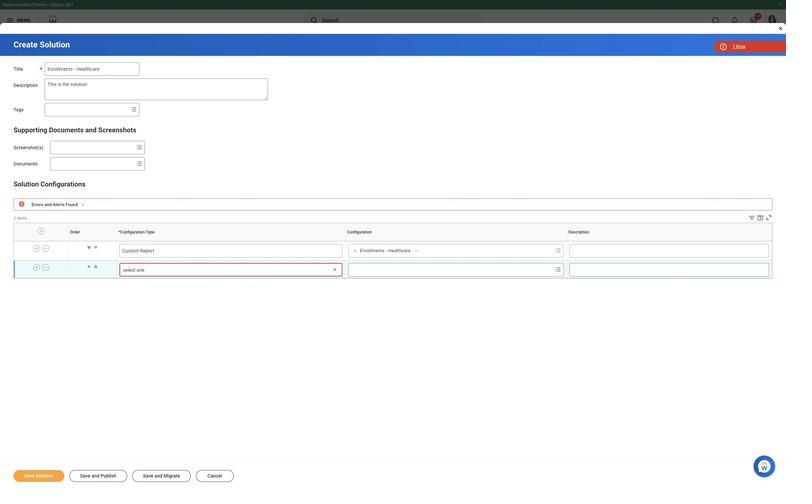 Task type: describe. For each thing, give the bounding box(es) containing it.
and for errors and alerts found
[[44, 202, 52, 207]]

enrollments - healthcare element
[[360, 248, 411, 254]]

Screenshot(s) field
[[50, 141, 134, 154]]

profile logan mcneil element
[[763, 13, 782, 28]]

supporting documents and screenshots
[[14, 126, 136, 134]]

x small image
[[352, 247, 359, 254]]

tags
[[14, 107, 24, 112]]

workday assistant region
[[754, 453, 778, 477]]

error
[[736, 44, 746, 49]]

errors
[[31, 202, 43, 207]]

- inside banner
[[48, 2, 49, 7]]

solution for save solution
[[36, 473, 53, 479]]

migrate
[[164, 473, 180, 479]]

save solution
[[24, 473, 53, 479]]

found
[[66, 202, 78, 207]]

save and publish
[[80, 473, 116, 479]]

select one
[[123, 267, 145, 273]]

and for save and migrate
[[155, 473, 162, 479]]

order column header
[[68, 241, 117, 242]]

Configuration field
[[349, 264, 552, 276]]

supporting
[[14, 126, 47, 134]]

create solution
[[14, 40, 70, 49]]

preview
[[32, 2, 47, 7]]

toolbar inside solution configurations group
[[743, 214, 773, 223]]

save and migrate
[[143, 473, 180, 479]]

screenshot(s)
[[14, 145, 43, 150]]

configuration button
[[455, 241, 457, 241]]

inbox large image
[[750, 17, 757, 24]]

implementation preview -   adeptai_dpt1 banner
[[0, 0, 786, 31]]

solution inside group
[[14, 180, 39, 188]]

1 vertical spatial plus image
[[34, 264, 39, 270]]

solution configurations
[[14, 180, 85, 188]]

minus image for caret up icon
[[43, 264, 48, 270]]

* configuration type
[[118, 230, 155, 234]]

caret top image
[[92, 263, 99, 270]]

title
[[14, 66, 23, 72]]

- inside option
[[386, 248, 387, 253]]

solution for create solution
[[40, 40, 70, 49]]

1
[[733, 44, 735, 49]]

2 items
[[14, 216, 27, 221]]

save for save solution
[[24, 473, 35, 479]]

fullscreen image
[[765, 214, 773, 221]]

save and publish button
[[69, 470, 127, 482]]

click to view/edit grid preferences image
[[757, 214, 764, 221]]

order for order
[[70, 230, 80, 234]]

type for * configuration type
[[146, 230, 155, 234]]

items
[[17, 216, 27, 221]]

configuration type button
[[229, 241, 233, 241]]

create
[[14, 40, 38, 49]]

cancel
[[207, 473, 222, 479]]

enrollments - healthcare
[[360, 248, 411, 253]]

exclamation image
[[721, 44, 726, 49]]

save for save and migrate
[[143, 473, 153, 479]]

minus image for caret bottom icon
[[43, 245, 48, 251]]

Documents field
[[50, 158, 134, 170]]

0 horizontal spatial description
[[14, 83, 38, 88]]

exclamation image
[[19, 202, 24, 207]]

select one button
[[119, 263, 343, 277]]

select to filter grid data image
[[748, 214, 756, 221]]

action bar region
[[0, 463, 786, 488]]

order for order configuration type configuration description
[[92, 241, 93, 241]]

row element containing enrollments - healthcare
[[14, 242, 772, 260]]

row element containing order
[[14, 223, 774, 241]]



Task type: locate. For each thing, give the bounding box(es) containing it.
1 vertical spatial row element
[[14, 242, 772, 260]]

caret up image
[[86, 263, 92, 270]]

-
[[48, 2, 49, 7], [386, 248, 387, 253]]

and inside button
[[91, 473, 99, 479]]

order up order column header
[[70, 230, 80, 234]]

enrollments
[[360, 248, 385, 253]]

close environment banner image
[[779, 2, 783, 6]]

2 vertical spatial solution
[[36, 473, 53, 479]]

toolbar
[[743, 214, 773, 223]]

documents down tags field
[[49, 126, 84, 134]]

and left publish
[[91, 473, 99, 479]]

1 horizontal spatial documents
[[49, 126, 84, 134]]

supporting documents and screenshots group
[[14, 125, 773, 171]]

and left migrate
[[155, 473, 162, 479]]

close create solution image
[[778, 26, 784, 31]]

enrollments - healthcare, press delete to clear value. option
[[351, 247, 423, 255]]

solution inside button
[[36, 473, 53, 479]]

plus image
[[34, 245, 39, 251]]

row element
[[14, 223, 774, 241], [14, 242, 772, 260]]

0 horizontal spatial order
[[70, 230, 80, 234]]

Tags field
[[45, 104, 128, 116]]

description
[[14, 83, 38, 88], [569, 230, 589, 234], [668, 241, 670, 241]]

1 row element from the top
[[14, 223, 774, 241]]

1 vertical spatial minus image
[[43, 264, 48, 270]]

1 horizontal spatial order
[[92, 241, 93, 241]]

1 horizontal spatial -
[[386, 248, 387, 253]]

1 vertical spatial description
[[569, 230, 589, 234]]

select
[[123, 267, 135, 273]]

caret bottom image
[[86, 244, 92, 251]]

1 minus image from the top
[[43, 245, 48, 251]]

*
[[118, 230, 120, 234]]

and for save and publish
[[91, 473, 99, 479]]

and
[[85, 126, 97, 134], [44, 202, 52, 207], [91, 473, 99, 479], [155, 473, 162, 479]]

0 vertical spatial order
[[70, 230, 80, 234]]

implementation
[[3, 2, 31, 7]]

2 row element from the top
[[14, 242, 772, 260]]

- down order configuration type configuration description
[[386, 248, 387, 253]]

0 horizontal spatial -
[[48, 2, 49, 7]]

1 error
[[733, 44, 746, 49]]

type
[[146, 230, 155, 234], [232, 241, 232, 241]]

and left alerts
[[44, 202, 52, 207]]

solution configurations button
[[14, 180, 85, 188]]

create solution dialog
[[0, 0, 786, 488]]

type inside the row "element"
[[146, 230, 155, 234]]

0 vertical spatial documents
[[49, 126, 84, 134]]

supporting documents and screenshots button
[[14, 126, 136, 134]]

3 save from the left
[[143, 473, 153, 479]]

errors and alerts found
[[31, 202, 78, 207]]

1 vertical spatial solution
[[14, 180, 39, 188]]

solution configurations group
[[14, 179, 774, 279]]

1 horizontal spatial type
[[232, 241, 232, 241]]

0 horizontal spatial save
[[24, 473, 35, 479]]

documents
[[49, 126, 84, 134], [14, 161, 38, 167]]

save inside "button"
[[143, 473, 153, 479]]

plus image
[[39, 228, 44, 234], [34, 264, 39, 270]]

order
[[70, 230, 80, 234], [92, 241, 93, 241]]

caret down image down order column header
[[92, 244, 99, 251]]

order up caret bottom icon
[[92, 241, 93, 241]]

alerts
[[53, 202, 65, 207]]

2 save from the left
[[80, 473, 90, 479]]

solution
[[40, 40, 70, 49], [14, 180, 39, 188], [36, 473, 53, 479]]

one
[[137, 267, 145, 273]]

plus image down plus icon
[[34, 264, 39, 270]]

0 vertical spatial solution
[[40, 40, 70, 49]]

0 vertical spatial row element
[[14, 223, 774, 241]]

plus image inside the row "element"
[[39, 228, 44, 234]]

Title text field
[[45, 62, 139, 76]]

cancel button
[[196, 470, 234, 482]]

type right *
[[146, 230, 155, 234]]

none text field inside solution configurations group
[[570, 263, 769, 277]]

minus image
[[43, 245, 48, 251], [43, 264, 48, 270]]

2
[[14, 216, 16, 221]]

Description text field
[[45, 79, 268, 100]]

0 vertical spatial plus image
[[39, 228, 44, 234]]

0 vertical spatial description
[[14, 83, 38, 88]]

1 vertical spatial type
[[232, 241, 232, 241]]

2 horizontal spatial description
[[668, 241, 670, 241]]

1 error button
[[715, 41, 786, 52]]

prompts image
[[135, 143, 143, 151], [135, 159, 143, 168], [554, 246, 562, 255], [554, 265, 562, 274]]

implementation preview -   adeptai_dpt1
[[3, 2, 74, 7]]

0 vertical spatial caret down image
[[81, 202, 86, 207]]

documents down screenshot(s)
[[14, 161, 38, 167]]

0 horizontal spatial documents
[[14, 161, 38, 167]]

plus image up plus icon
[[39, 228, 44, 234]]

caret down image right found
[[81, 202, 86, 207]]

None text field
[[570, 263, 769, 277]]

and inside "button"
[[155, 473, 162, 479]]

healthcare
[[388, 248, 411, 253]]

1 vertical spatial caret down image
[[92, 244, 99, 251]]

prompts image for configuration "field"
[[554, 265, 562, 274]]

configurations
[[40, 180, 85, 188]]

1 horizontal spatial description
[[569, 230, 589, 234]]

and inside solution configurations group
[[44, 202, 52, 207]]

1 horizontal spatial save
[[80, 473, 90, 479]]

notifications large image
[[731, 17, 738, 24]]

1 vertical spatial -
[[386, 248, 387, 253]]

and inside group
[[85, 126, 97, 134]]

save and migrate button
[[132, 470, 191, 482]]

2 horizontal spatial save
[[143, 473, 153, 479]]

prompts image
[[129, 105, 138, 113]]

caret down image
[[81, 202, 86, 207], [92, 244, 99, 251]]

screenshots
[[98, 126, 136, 134]]

1 save from the left
[[24, 473, 35, 479]]

type up select one popup button
[[232, 241, 232, 241]]

2 vertical spatial description
[[668, 241, 670, 241]]

1 vertical spatial documents
[[14, 161, 38, 167]]

order configuration type configuration description
[[92, 241, 670, 241]]

type for order configuration type configuration description
[[232, 241, 232, 241]]

prompts image for documents 'field'
[[135, 159, 143, 168]]

create solution main content
[[0, 34, 786, 488]]

publish
[[101, 473, 116, 479]]

description button
[[668, 241, 670, 241]]

1 horizontal spatial caret down image
[[92, 244, 99, 251]]

save inside button
[[24, 473, 35, 479]]

save for save and publish
[[80, 473, 90, 479]]

0 horizontal spatial caret down image
[[81, 202, 86, 207]]

0 vertical spatial -
[[48, 2, 49, 7]]

related actions image
[[414, 248, 419, 253]]

2 minus image from the top
[[43, 264, 48, 270]]

0 vertical spatial type
[[146, 230, 155, 234]]

configuration
[[120, 230, 145, 234], [347, 230, 372, 234], [229, 241, 231, 241], [455, 241, 457, 241]]

save solution button
[[14, 470, 64, 482]]

0 vertical spatial minus image
[[43, 245, 48, 251]]

- right preview in the top of the page
[[48, 2, 49, 7]]

save
[[24, 473, 35, 479], [80, 473, 90, 479], [143, 473, 153, 479]]

adeptai_dpt1
[[50, 2, 74, 7]]

0 horizontal spatial type
[[146, 230, 155, 234]]

prompts image for screenshot(s) field
[[135, 143, 143, 151]]

save inside button
[[80, 473, 90, 479]]

1 vertical spatial order
[[92, 241, 93, 241]]

and up screenshot(s) field
[[85, 126, 97, 134]]

search image
[[310, 16, 318, 24]]



Task type: vqa. For each thing, say whether or not it's contained in the screenshot.
2nd Save from left
yes



